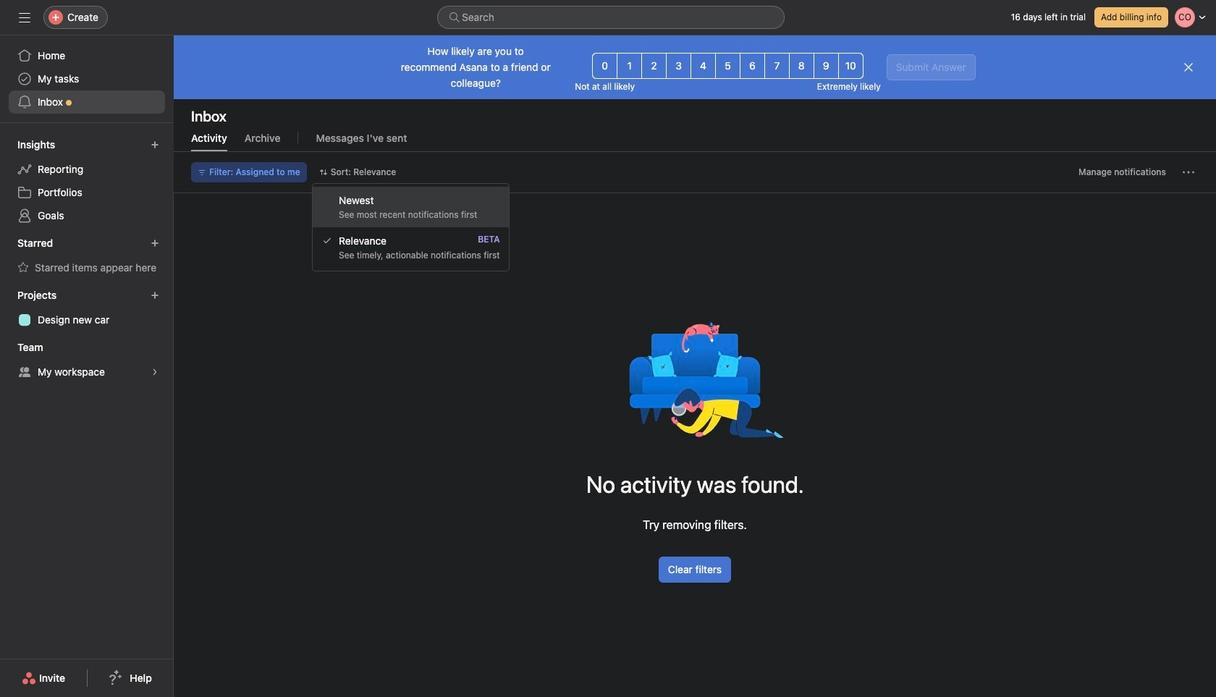 Task type: describe. For each thing, give the bounding box(es) containing it.
more actions image
[[1183, 167, 1195, 178]]

add items to starred image
[[151, 239, 159, 248]]

teams element
[[0, 335, 174, 387]]

hide sidebar image
[[19, 12, 30, 23]]

starred element
[[0, 230, 174, 282]]

global element
[[0, 35, 174, 122]]



Task type: locate. For each thing, give the bounding box(es) containing it.
see details, my workspace image
[[151, 368, 159, 377]]

menu item
[[313, 187, 509, 227]]

new project or portfolio image
[[151, 291, 159, 300]]

list box
[[437, 6, 785, 29]]

None radio
[[592, 53, 618, 79], [617, 53, 642, 79], [666, 53, 692, 79], [715, 53, 741, 79], [789, 53, 814, 79], [814, 53, 839, 79], [838, 53, 864, 79], [592, 53, 618, 79], [617, 53, 642, 79], [666, 53, 692, 79], [715, 53, 741, 79], [789, 53, 814, 79], [814, 53, 839, 79], [838, 53, 864, 79]]

insights element
[[0, 132, 174, 230]]

sort: relevance image
[[319, 168, 328, 177]]

projects element
[[0, 282, 174, 335]]

None radio
[[642, 53, 667, 79], [691, 53, 716, 79], [740, 53, 765, 79], [765, 53, 790, 79], [642, 53, 667, 79], [691, 53, 716, 79], [740, 53, 765, 79], [765, 53, 790, 79]]

new insights image
[[151, 140, 159, 149]]

option group
[[592, 53, 864, 79]]

dismiss image
[[1183, 62, 1195, 73]]



Task type: vqa. For each thing, say whether or not it's contained in the screenshot.
toolbar
no



